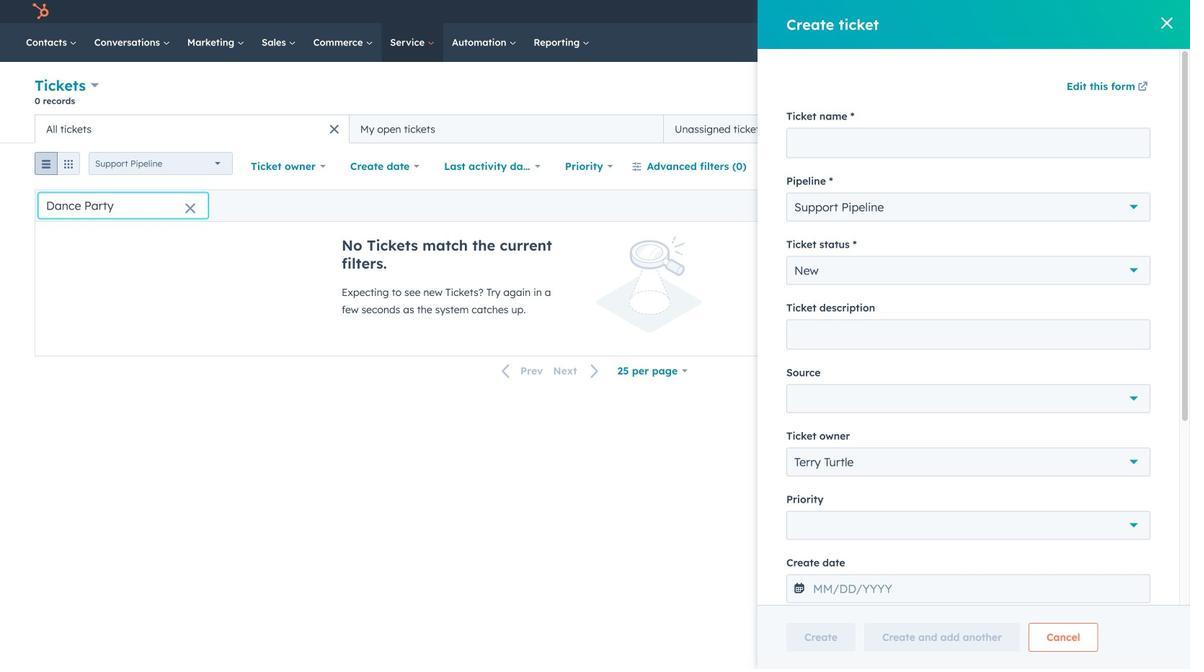 Task type: describe. For each thing, give the bounding box(es) containing it.
Search HubSpot search field
[[988, 30, 1140, 55]]

clear input image
[[185, 204, 196, 215]]



Task type: vqa. For each thing, say whether or not it's contained in the screenshot.
Search ID, name, or description Search Box
yes



Task type: locate. For each thing, give the bounding box(es) containing it.
group
[[35, 152, 80, 181]]

banner
[[35, 75, 1156, 115]]

marketplaces image
[[959, 6, 972, 19]]

menu
[[853, 0, 1173, 23]]

Search ID, name, or description search field
[[38, 193, 208, 219]]

terry turtle image
[[1068, 5, 1081, 18]]

pagination navigation
[[493, 362, 608, 381]]



